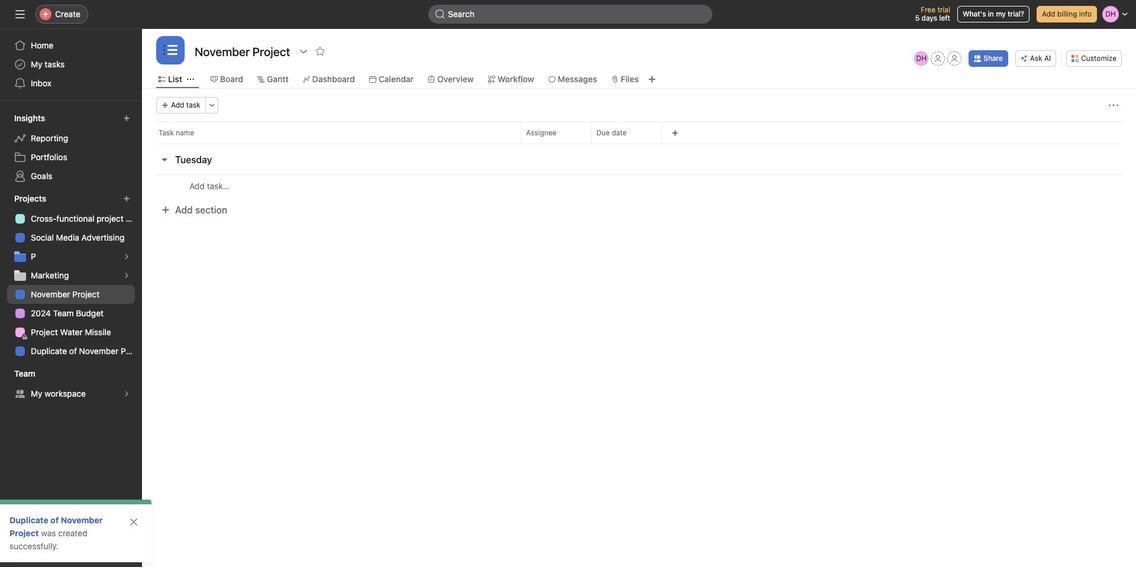 Task type: locate. For each thing, give the bounding box(es) containing it.
list box
[[429, 5, 713, 24]]

more actions image
[[208, 102, 215, 109]]

list image
[[163, 43, 178, 57]]

collapse task list for this group image
[[160, 155, 169, 165]]

None text field
[[192, 41, 293, 62]]

row
[[142, 122, 1137, 144], [156, 143, 1122, 144], [142, 175, 1137, 197]]

insights element
[[0, 108, 142, 188]]

close image
[[129, 518, 139, 527]]



Task type: describe. For each thing, give the bounding box(es) containing it.
more actions image
[[1109, 101, 1119, 110]]

add field image
[[672, 130, 679, 137]]

prominent image
[[436, 9, 445, 19]]

tab actions image
[[187, 76, 194, 83]]

new insights image
[[123, 115, 130, 122]]

show options image
[[299, 47, 309, 56]]

global element
[[0, 29, 142, 100]]

hide sidebar image
[[15, 9, 25, 19]]

dh image
[[917, 52, 927, 66]]

add tab image
[[647, 75, 657, 84]]

add to starred image
[[316, 47, 325, 56]]

new project or portfolio image
[[123, 195, 130, 202]]

projects element
[[0, 188, 142, 363]]

teams element
[[0, 363, 142, 406]]



Task type: vqa. For each thing, say whether or not it's contained in the screenshot.
What's something that was harder than expected? cell
no



